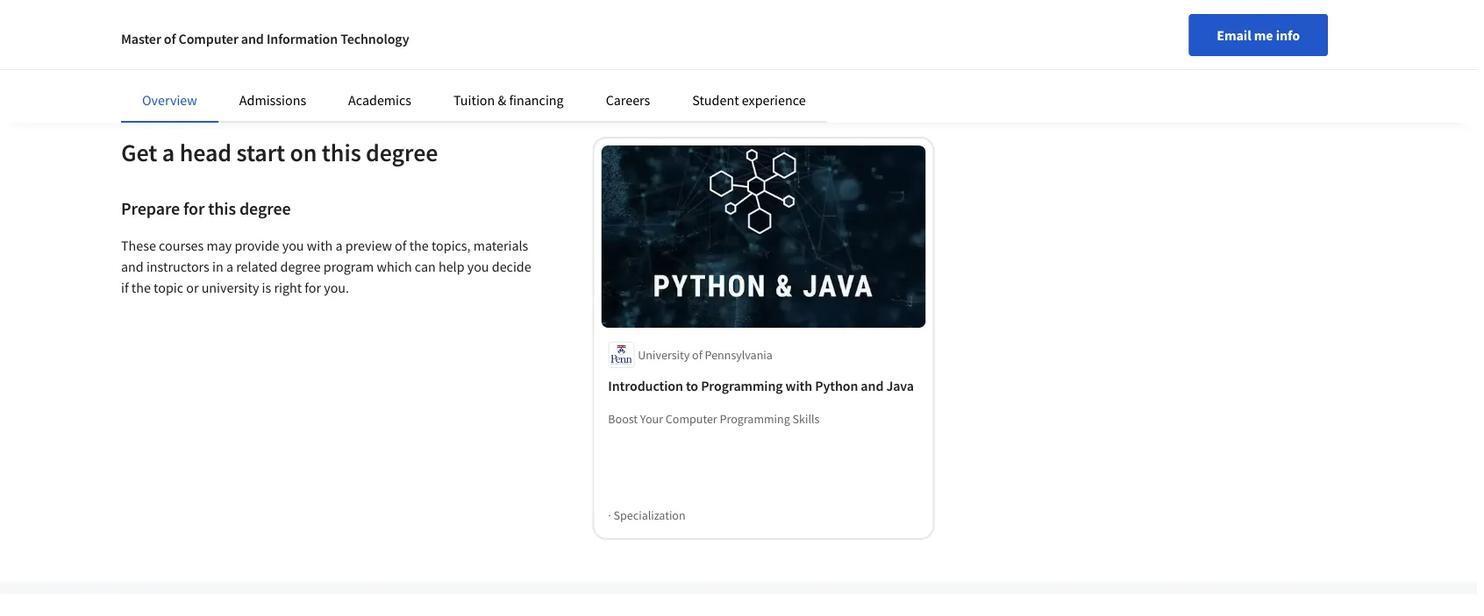Task type: vqa. For each thing, say whether or not it's contained in the screenshot.
'of'
yes



Task type: describe. For each thing, give the bounding box(es) containing it.
help
[[439, 258, 465, 276]]

student experience
[[693, 91, 806, 109]]

computer for and
[[179, 30, 238, 47]]

or
[[186, 279, 199, 297]]

introduction to programming with python and java link
[[608, 376, 919, 397]]

head
[[180, 137, 232, 168]]

start
[[236, 137, 285, 168]]

topic
[[154, 279, 183, 297]]

get
[[121, 137, 157, 168]]

right
[[274, 279, 302, 297]]

1 horizontal spatial you
[[468, 258, 489, 276]]

0 vertical spatial this
[[322, 137, 361, 168]]

tuition & financing link
[[454, 91, 564, 109]]

if
[[121, 279, 129, 297]]

master of computer and information technology
[[121, 30, 409, 47]]

prepare
[[121, 198, 180, 220]]

prepare for this degree
[[121, 198, 291, 220]]

courses
[[159, 237, 204, 254]]

careers
[[606, 91, 650, 109]]

degree inside these courses may provide you with a preview of the topics, materials and instructors in a related degree program which can help you decide if the topic or university is right for you.
[[280, 258, 321, 276]]

program
[[324, 258, 374, 276]]

2 horizontal spatial and
[[861, 377, 884, 395]]

0 vertical spatial you
[[282, 237, 304, 254]]

1 vertical spatial with
[[786, 377, 813, 395]]

pennsylvania
[[705, 348, 773, 363]]

careers link
[[606, 91, 650, 109]]

topics,
[[432, 237, 471, 254]]

materials
[[474, 237, 529, 254]]

related
[[236, 258, 278, 276]]

email
[[1217, 26, 1252, 44]]

of for master
[[164, 30, 176, 47]]

tuition & financing
[[454, 91, 564, 109]]

information
[[267, 30, 338, 47]]

1 vertical spatial degree
[[239, 198, 291, 220]]

1 vertical spatial the
[[131, 279, 151, 297]]

experience
[[742, 91, 806, 109]]

0 vertical spatial for
[[183, 198, 205, 220]]

university of pennsylvania
[[638, 348, 773, 363]]

python
[[815, 377, 858, 395]]

of inside these courses may provide you with a preview of the topics, materials and instructors in a related degree program which can help you decide if the topic or university is right for you.
[[395, 237, 407, 254]]

provide
[[235, 237, 280, 254]]

on
[[290, 137, 317, 168]]

is
[[262, 279, 271, 297]]



Task type: locate. For each thing, give the bounding box(es) containing it.
degree down the academics
[[366, 137, 438, 168]]

0 horizontal spatial of
[[164, 30, 176, 47]]

for
[[183, 198, 205, 220], [305, 279, 321, 297]]

0 vertical spatial a
[[162, 137, 175, 168]]

1 vertical spatial computer
[[666, 412, 718, 427]]

university
[[202, 279, 259, 297]]

introduction to programming with python and java
[[608, 377, 914, 395]]

and down these
[[121, 258, 144, 276]]

boost
[[608, 412, 638, 427]]

this up may
[[208, 198, 236, 220]]

degree up the provide
[[239, 198, 291, 220]]

degree
[[366, 137, 438, 168], [239, 198, 291, 220], [280, 258, 321, 276]]

0 horizontal spatial you
[[282, 237, 304, 254]]

of right the 'master'
[[164, 30, 176, 47]]

a right in
[[226, 258, 233, 276]]

decide
[[492, 258, 531, 276]]

&
[[498, 91, 506, 109]]

0 vertical spatial computer
[[179, 30, 238, 47]]

for up courses
[[183, 198, 205, 220]]

computer
[[179, 30, 238, 47], [666, 412, 718, 427]]

0 horizontal spatial a
[[162, 137, 175, 168]]

programming down "pennsylvania"
[[701, 377, 783, 395]]

academics
[[348, 91, 412, 109]]

1 vertical spatial of
[[395, 237, 407, 254]]

of
[[164, 30, 176, 47], [395, 237, 407, 254], [692, 348, 703, 363]]

the up can
[[409, 237, 429, 254]]

specialization
[[614, 508, 686, 524]]

degree up right
[[280, 258, 321, 276]]

1 vertical spatial programming
[[720, 412, 790, 427]]

0 vertical spatial with
[[307, 237, 333, 254]]

can
[[415, 258, 436, 276]]

with inside these courses may provide you with a preview of the topics, materials and instructors in a related degree program which can help you decide if the topic or university is right for you.
[[307, 237, 333, 254]]

1 horizontal spatial the
[[409, 237, 429, 254]]

boost your computer programming skills
[[608, 412, 820, 427]]

0 vertical spatial degree
[[366, 137, 438, 168]]

1 horizontal spatial with
[[786, 377, 813, 395]]

0 horizontal spatial the
[[131, 279, 151, 297]]

0 horizontal spatial and
[[121, 258, 144, 276]]

email me info
[[1217, 26, 1300, 44]]

2 vertical spatial of
[[692, 348, 703, 363]]

0 horizontal spatial with
[[307, 237, 333, 254]]

1 horizontal spatial and
[[241, 30, 264, 47]]

0 vertical spatial the
[[409, 237, 429, 254]]

introduction
[[608, 377, 683, 395]]

2 vertical spatial and
[[861, 377, 884, 395]]

programming down introduction to programming with python and java on the bottom of page
[[720, 412, 790, 427]]

the
[[409, 237, 429, 254], [131, 279, 151, 297]]

1 horizontal spatial a
[[226, 258, 233, 276]]

tuition
[[454, 91, 495, 109]]

and left java
[[861, 377, 884, 395]]

me
[[1255, 26, 1274, 44]]

0 vertical spatial and
[[241, 30, 264, 47]]

0 horizontal spatial this
[[208, 198, 236, 220]]

in
[[212, 258, 224, 276]]

computer for programming
[[666, 412, 718, 427]]

may
[[207, 237, 232, 254]]

with up skills
[[786, 377, 813, 395]]

1 horizontal spatial computer
[[666, 412, 718, 427]]

1 horizontal spatial for
[[305, 279, 321, 297]]

these
[[121, 237, 156, 254]]

with up program
[[307, 237, 333, 254]]

1 vertical spatial you
[[468, 258, 489, 276]]

you.
[[324, 279, 349, 297]]

you
[[282, 237, 304, 254], [468, 258, 489, 276]]

1 vertical spatial this
[[208, 198, 236, 220]]

1 horizontal spatial of
[[395, 237, 407, 254]]

email me info button
[[1189, 14, 1329, 56]]

1 vertical spatial a
[[336, 237, 343, 254]]

a
[[162, 137, 175, 168], [336, 237, 343, 254], [226, 258, 233, 276]]

this right on
[[322, 137, 361, 168]]

2 horizontal spatial of
[[692, 348, 703, 363]]

0 vertical spatial programming
[[701, 377, 783, 395]]

overview link
[[142, 91, 197, 109]]

a right get
[[162, 137, 175, 168]]

info
[[1276, 26, 1300, 44]]

of for university
[[692, 348, 703, 363]]

you right help
[[468, 258, 489, 276]]

master
[[121, 30, 161, 47]]

0 vertical spatial of
[[164, 30, 176, 47]]

of up which
[[395, 237, 407, 254]]

you right the provide
[[282, 237, 304, 254]]

preview
[[345, 237, 392, 254]]

your
[[640, 412, 663, 427]]

skills
[[793, 412, 820, 427]]

0 horizontal spatial for
[[183, 198, 205, 220]]

0 horizontal spatial computer
[[179, 30, 238, 47]]

for inside these courses may provide you with a preview of the topics, materials and instructors in a related degree program which can help you decide if the topic or university is right for you.
[[305, 279, 321, 297]]

which
[[377, 258, 412, 276]]

for left you.
[[305, 279, 321, 297]]

computer right the 'master'
[[179, 30, 238, 47]]

financing
[[509, 91, 564, 109]]

and
[[241, 30, 264, 47], [121, 258, 144, 276], [861, 377, 884, 395]]

and left information
[[241, 30, 264, 47]]

programming
[[701, 377, 783, 395], [720, 412, 790, 427]]

university
[[638, 348, 690, 363]]

this
[[322, 137, 361, 168], [208, 198, 236, 220]]

student
[[693, 91, 739, 109]]

admissions link
[[239, 91, 306, 109]]

· specialization
[[608, 508, 686, 524]]

2 vertical spatial degree
[[280, 258, 321, 276]]

technology
[[341, 30, 409, 47]]

overview
[[142, 91, 197, 109]]

with
[[307, 237, 333, 254], [786, 377, 813, 395]]

·
[[608, 508, 611, 524]]

get a head start on this degree
[[121, 137, 438, 168]]

academics link
[[348, 91, 412, 109]]

the right if
[[131, 279, 151, 297]]

2 vertical spatial a
[[226, 258, 233, 276]]

admissions
[[239, 91, 306, 109]]

of up to
[[692, 348, 703, 363]]

1 vertical spatial and
[[121, 258, 144, 276]]

computer down to
[[666, 412, 718, 427]]

1 horizontal spatial this
[[322, 137, 361, 168]]

a up program
[[336, 237, 343, 254]]

and inside these courses may provide you with a preview of the topics, materials and instructors in a related degree program which can help you decide if the topic or university is right for you.
[[121, 258, 144, 276]]

1 vertical spatial for
[[305, 279, 321, 297]]

2 horizontal spatial a
[[336, 237, 343, 254]]

instructors
[[146, 258, 210, 276]]

to
[[686, 377, 699, 395]]

student experience link
[[693, 91, 806, 109]]

java
[[887, 377, 914, 395]]

these courses may provide you with a preview of the topics, materials and instructors in a related degree program which can help you decide if the topic or university is right for you.
[[121, 237, 531, 297]]



